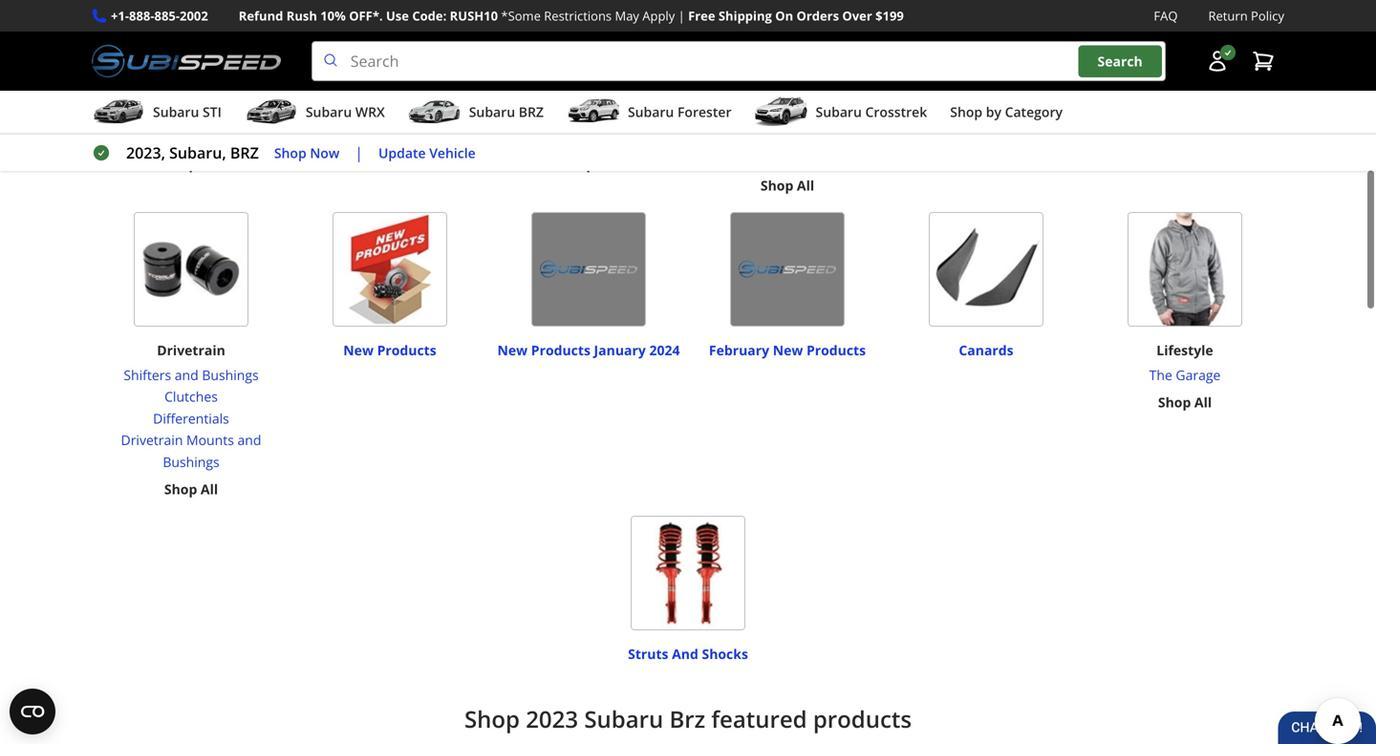 Task type: locate. For each thing, give the bounding box(es) containing it.
suspension
[[750, 15, 826, 34], [730, 40, 802, 58], [726, 84, 798, 102]]

subaru
[[153, 103, 199, 121], [306, 103, 352, 121], [469, 103, 515, 121], [628, 103, 674, 121], [816, 103, 862, 121], [584, 704, 664, 735]]

products down new products image
[[377, 341, 437, 359]]

engine up "engine dress up" 'link'
[[169, 15, 214, 34]]

2 products from the left
[[531, 341, 591, 359]]

and up wheel
[[978, 40, 1002, 58]]

2024
[[650, 341, 680, 359]]

aero
[[574, 106, 604, 124]]

subaru inside dropdown button
[[816, 103, 862, 121]]

products for new products january 2024
[[531, 341, 591, 359]]

pads
[[1190, 84, 1220, 102]]

interior
[[961, 15, 1012, 34], [896, 40, 942, 58]]

steering down the trim
[[926, 62, 978, 80]]

shop all link down the auxiliary brake lighting link
[[562, 153, 616, 175]]

0 horizontal spatial steering
[[762, 127, 814, 145]]

canards image image
[[929, 212, 1044, 327]]

all
[[400, 68, 417, 86], [996, 133, 1014, 151], [201, 155, 218, 173], [598, 155, 616, 173], [797, 177, 815, 195], [1195, 394, 1212, 412], [201, 481, 218, 499]]

2 horizontal spatial new
[[773, 341, 803, 359]]

free
[[689, 7, 716, 24]]

1 vertical spatial wheels
[[316, 40, 361, 58]]

products inside new products link
[[377, 341, 437, 359]]

shop down drivetrain mounts and bushings link
[[164, 481, 197, 499]]

2023,
[[126, 143, 165, 163]]

1 horizontal spatial up
[[626, 40, 644, 58]]

+1-888-885-2002
[[111, 7, 208, 24]]

shop down led lighting kit link at right top
[[960, 133, 993, 151]]

shifters and bushings link
[[99, 365, 283, 386]]

1 vertical spatial vehicle
[[429, 144, 476, 162]]

brz right subaru,
[[230, 143, 259, 163]]

shop left now
[[274, 144, 307, 162]]

subaru sti
[[153, 103, 222, 121]]

0 horizontal spatial products
[[377, 341, 437, 359]]

| left "free"
[[678, 7, 685, 24]]

1 vertical spatial suspension
[[730, 40, 802, 58]]

engine
[[169, 15, 214, 34], [140, 40, 182, 58]]

1 dress from the left
[[186, 40, 221, 58]]

all inside 'lifestyle the garage shop all'
[[1195, 394, 1212, 412]]

wheels left use
[[334, 15, 382, 34]]

0 vertical spatial suspension
[[750, 15, 826, 34]]

1 horizontal spatial interior
[[961, 15, 1012, 34]]

differentials
[[153, 410, 229, 428]]

up inside engine engine dress up exhausts motor builds air induction cooling shop all
[[224, 40, 242, 58]]

0 vertical spatial exterior
[[562, 15, 616, 34]]

products
[[377, 341, 437, 359], [531, 341, 591, 359], [807, 341, 866, 359]]

new products january 2024
[[498, 341, 680, 359]]

subaru down linkage
[[816, 103, 862, 121]]

1 horizontal spatial products
[[531, 341, 591, 359]]

body
[[531, 62, 563, 80]]

exhausts link
[[140, 61, 242, 82]]

and right wheel
[[1023, 62, 1047, 80]]

shop all link down the garage link
[[1159, 392, 1212, 414]]

drivetrain down differentials "link"
[[121, 431, 183, 449]]

and down off*.
[[365, 40, 389, 58]]

rush10
[[450, 7, 498, 24]]

0 vertical spatial lighting
[[966, 106, 1015, 124]]

bushings up clutches
[[202, 366, 259, 384]]

mounts
[[186, 431, 234, 449]]

shop inside dropdown button
[[951, 103, 983, 121]]

shop all link down 'wheels and accessories' link
[[363, 66, 417, 88]]

1 horizontal spatial dress
[[587, 40, 622, 58]]

brz up auxiliary
[[519, 103, 544, 121]]

button image
[[1207, 50, 1230, 73]]

subaru right 'a subaru brz thumbnail image' on the top left of the page
[[469, 103, 515, 121]]

vehicle protection link
[[516, 82, 662, 104]]

garage
[[1176, 366, 1221, 384]]

dress inside engine engine dress up exhausts motor builds air induction cooling shop all
[[186, 40, 221, 58]]

subaru up now
[[306, 103, 352, 121]]

shop down 'wheels and accessories' link
[[363, 68, 396, 86]]

products left january
[[531, 341, 591, 359]]

lighting inside the exterior exterior dress up body components vehicle protection aero auxiliary brake lighting shop all
[[612, 127, 662, 145]]

subaru crosstrek button
[[755, 95, 928, 133]]

chassis bracing link
[[696, 104, 880, 126]]

*some
[[501, 7, 541, 24]]

0 horizontal spatial lighting
[[612, 127, 662, 145]]

1 horizontal spatial vehicle
[[533, 84, 577, 102]]

dress for exterior
[[587, 40, 622, 58]]

all inside wheels and tires wheels and accessories shop all
[[400, 68, 417, 86]]

1 vertical spatial lighting
[[612, 127, 662, 145]]

2 vertical spatial suspension
[[726, 84, 798, 102]]

1 vertical spatial interior
[[896, 40, 942, 58]]

accessories
[[392, 40, 464, 58], [1005, 40, 1078, 58], [951, 84, 1023, 102]]

all down the auxiliary brake lighting link
[[598, 155, 616, 173]]

lifestyle image image
[[1128, 212, 1243, 327]]

0 vertical spatial |
[[678, 7, 685, 24]]

dress inside the exterior exterior dress up body components vehicle protection aero auxiliary brake lighting shop all
[[587, 40, 622, 58]]

all down steering link
[[797, 177, 815, 195]]

subaru down protection
[[628, 103, 674, 121]]

shop left the 2023 on the bottom left
[[465, 704, 520, 735]]

canards link
[[959, 333, 1014, 359]]

subaru sti button
[[92, 95, 222, 133]]

shop left by on the top right
[[951, 103, 983, 121]]

1 products from the left
[[377, 341, 437, 359]]

interior up interior trim and accessories link at right top
[[961, 15, 1012, 34]]

motor builds link
[[140, 82, 242, 104]]

lifestyle
[[1157, 341, 1214, 359]]

brake up brake system link
[[1145, 40, 1181, 58]]

up for engine dress up
[[224, 40, 242, 58]]

up inside the exterior exterior dress up body components vehicle protection aero auxiliary brake lighting shop all
[[626, 40, 644, 58]]

1 vertical spatial engine
[[140, 40, 182, 58]]

0 horizontal spatial dress
[[186, 40, 221, 58]]

sti
[[203, 103, 222, 121]]

3 products from the left
[[807, 341, 866, 359]]

dress up "exhausts"
[[186, 40, 221, 58]]

new products image image
[[333, 212, 447, 327]]

new products
[[344, 341, 437, 359]]

subaru down motor
[[153, 103, 199, 121]]

subaru crosstrek
[[816, 103, 928, 121]]

rotors
[[1185, 40, 1226, 58]]

auxiliary brake lighting link
[[516, 126, 662, 148]]

all down 'wheels and accessories' link
[[400, 68, 417, 86]]

brake down brake system link
[[1151, 84, 1187, 102]]

shifters
[[124, 366, 171, 384]]

subaru forester button
[[567, 95, 732, 133]]

2 up from the left
[[626, 40, 644, 58]]

subaru,
[[169, 143, 226, 163]]

a subaru crosstrek thumbnail image image
[[755, 98, 808, 126]]

shop all link down cooling link
[[164, 153, 218, 175]]

1 horizontal spatial new
[[498, 341, 528, 359]]

wheels down 10%
[[316, 40, 361, 58]]

wheel
[[981, 62, 1020, 80]]

vehicle down body
[[533, 84, 577, 102]]

all down cooling link
[[201, 155, 218, 173]]

all inside engine engine dress up exhausts motor builds air induction cooling shop all
[[201, 155, 218, 173]]

1 horizontal spatial lighting
[[966, 106, 1015, 124]]

brake down aero link
[[573, 127, 609, 145]]

steering down chassis bracing link at the top of page
[[762, 127, 814, 145]]

products down february new products image
[[807, 341, 866, 359]]

return policy
[[1209, 7, 1285, 24]]

|
[[678, 7, 685, 24], [355, 143, 363, 163]]

interior left the trim
[[896, 40, 942, 58]]

drivetrain image image
[[134, 212, 249, 327]]

1 horizontal spatial brz
[[519, 103, 544, 121]]

struts and shocks link
[[628, 637, 749, 663]]

2 dress from the left
[[587, 40, 622, 58]]

wheels
[[334, 15, 382, 34], [316, 40, 361, 58]]

a subaru brz thumbnail image image
[[408, 98, 462, 126]]

shop all
[[761, 177, 815, 195]]

motor
[[151, 84, 190, 102]]

tires
[[414, 15, 447, 34]]

up for exterior dress up
[[626, 40, 644, 58]]

aero link
[[516, 104, 662, 126]]

steering
[[926, 62, 978, 80], [762, 127, 814, 145]]

subaru for subaru brz
[[469, 103, 515, 121]]

up down may
[[626, 40, 644, 58]]

shop inside the exterior exterior dress up body components vehicle protection aero auxiliary brake lighting shop all
[[562, 155, 595, 173]]

subaru for subaru crosstrek
[[816, 103, 862, 121]]

2 horizontal spatial products
[[807, 341, 866, 359]]

shop down the auxiliary brake lighting link
[[562, 155, 595, 173]]

engine dress up link
[[140, 39, 242, 61]]

drivetrain up shifters and bushings link
[[157, 341, 225, 359]]

canards
[[959, 341, 1014, 359]]

featured
[[712, 704, 808, 735]]

products inside new products january 2024 link
[[531, 341, 591, 359]]

0 vertical spatial brz
[[519, 103, 544, 121]]

suspension up suspension height adjustment link
[[750, 15, 826, 34]]

1 horizontal spatial steering
[[926, 62, 978, 80]]

accessories down tires
[[392, 40, 464, 58]]

protection
[[581, 84, 645, 102]]

1 vertical spatial |
[[355, 143, 363, 163]]

rush
[[287, 7, 317, 24]]

1 horizontal spatial |
[[678, 7, 685, 24]]

shop all link for air
[[164, 153, 218, 175]]

suspension up adjustment
[[730, 40, 802, 58]]

1 new from the left
[[344, 341, 374, 359]]

update vehicle
[[379, 144, 476, 162]]

led lighting kit link
[[895, 104, 1078, 126]]

brz
[[519, 103, 544, 121], [230, 143, 259, 163]]

accessories up by on the top right
[[951, 84, 1023, 102]]

0 vertical spatial wheels
[[334, 15, 382, 34]]

brz inside dropdown button
[[519, 103, 544, 121]]

dress up 'components'
[[587, 40, 622, 58]]

drivetrain shifters and bushings clutches differentials drivetrain mounts and bushings shop all
[[121, 341, 261, 499]]

bushings down mounts
[[163, 453, 220, 471]]

shop all link down led lighting kit link at right top
[[960, 132, 1014, 153]]

0 horizontal spatial new
[[344, 341, 374, 359]]

shop inside drivetrain shifters and bushings clutches differentials drivetrain mounts and bushings shop all
[[164, 481, 197, 499]]

by
[[986, 103, 1002, 121]]

shop all link down steering link
[[761, 175, 815, 197]]

up
[[224, 40, 242, 58], [626, 40, 644, 58]]

subaru for subaru forester
[[628, 103, 674, 121]]

new for new products
[[344, 341, 374, 359]]

all inside drivetrain shifters and bushings clutches differentials drivetrain mounts and bushings shop all
[[201, 481, 218, 499]]

shop all link for and
[[960, 132, 1014, 153]]

shop now link
[[274, 142, 340, 164]]

all down shop by category
[[996, 133, 1014, 151]]

subaru wrx button
[[245, 95, 385, 133]]

subispeed logo image
[[92, 41, 281, 81]]

| right now
[[355, 143, 363, 163]]

exterior up exterior dress up link
[[562, 15, 616, 34]]

vehicle
[[533, 84, 577, 102], [429, 144, 476, 162]]

engine down "+1-888-885-2002" link
[[140, 40, 182, 58]]

0 horizontal spatial up
[[224, 40, 242, 58]]

a subaru sti thumbnail image image
[[92, 98, 145, 126]]

and up 'wheels and accessories' link
[[385, 15, 411, 34]]

shop down cooling link
[[164, 155, 197, 173]]

products inside 'february new products' link
[[807, 341, 866, 359]]

vehicle inside update vehicle button
[[429, 144, 476, 162]]

linkage
[[802, 84, 849, 102]]

on
[[776, 7, 794, 24]]

suspension up chassis
[[726, 84, 798, 102]]

exterior up body
[[534, 40, 583, 58]]

1 vertical spatial brz
[[230, 143, 259, 163]]

category
[[1005, 103, 1063, 121]]

all down garage
[[1195, 394, 1212, 412]]

0 vertical spatial vehicle
[[533, 84, 577, 102]]

up down refund
[[224, 40, 242, 58]]

return policy link
[[1209, 6, 1285, 26]]

1 up from the left
[[224, 40, 242, 58]]

steering inside suspension suspension height adjustment suspension linkage chassis bracing steering
[[762, 127, 814, 145]]

885-
[[154, 7, 180, 24]]

and
[[385, 15, 411, 34], [365, 40, 389, 58], [978, 40, 1002, 58], [1023, 62, 1047, 80], [175, 366, 199, 384], [238, 431, 261, 449]]

2 new from the left
[[498, 341, 528, 359]]

brake pads link
[[1143, 82, 1228, 104]]

search
[[1098, 52, 1143, 70]]

0 vertical spatial steering
[[926, 62, 978, 80]]

bushings
[[202, 366, 259, 384], [163, 453, 220, 471]]

use
[[386, 7, 409, 24]]

all down drivetrain mounts and bushings link
[[201, 481, 218, 499]]

lighting
[[966, 106, 1015, 124], [612, 127, 662, 145]]

0 horizontal spatial vehicle
[[429, 144, 476, 162]]

vehicle inside the exterior exterior dress up body components vehicle protection aero auxiliary brake lighting shop all
[[533, 84, 577, 102]]

vehicle down 'a subaru brz thumbnail image' on the top left of the page
[[429, 144, 476, 162]]

1 vertical spatial steering
[[762, 127, 814, 145]]

shop inside 'link'
[[274, 144, 307, 162]]

shop down the garage link
[[1159, 394, 1192, 412]]



Task type: vqa. For each thing, say whether or not it's contained in the screenshot.
Bracing
yes



Task type: describe. For each thing, give the bounding box(es) containing it.
3 new from the left
[[773, 341, 803, 359]]

subaru forester
[[628, 103, 732, 121]]

shop inside engine engine dress up exhausts motor builds air induction cooling shop all
[[164, 155, 197, 173]]

february
[[709, 341, 770, 359]]

+1-
[[111, 7, 129, 24]]

shop down steering link
[[761, 177, 794, 195]]

cooling
[[168, 127, 215, 145]]

struts and shocks image image
[[631, 516, 746, 631]]

air induction link
[[140, 104, 242, 126]]

shop inside interior interior trim and accessories steering wheel and accessories led lighting kit shop all
[[960, 133, 993, 151]]

products for new products
[[377, 341, 437, 359]]

and right mounts
[[238, 431, 261, 449]]

shop now
[[274, 144, 340, 162]]

brakes
[[1163, 15, 1209, 34]]

1 vertical spatial exterior
[[534, 40, 583, 58]]

height
[[805, 40, 846, 58]]

shop by category button
[[951, 95, 1063, 133]]

brake rotors link
[[1143, 39, 1228, 61]]

subaru brz button
[[408, 95, 544, 133]]

888-
[[129, 7, 154, 24]]

accessories inside wheels and tires wheels and accessories shop all
[[392, 40, 464, 58]]

exterior exterior dress up body components vehicle protection aero auxiliary brake lighting shop all
[[516, 15, 662, 173]]

subaru left brz
[[584, 704, 664, 735]]

apply
[[643, 7, 675, 24]]

january
[[594, 341, 646, 359]]

$199
[[876, 7, 904, 24]]

adjustment
[[752, 62, 824, 80]]

search input field
[[311, 41, 1166, 81]]

off*.
[[349, 7, 383, 24]]

struts
[[628, 645, 669, 663]]

builds
[[193, 84, 231, 102]]

restrictions
[[544, 7, 612, 24]]

and up clutches
[[175, 366, 199, 384]]

1 vertical spatial drivetrain
[[121, 431, 183, 449]]

1 vertical spatial bushings
[[163, 453, 220, 471]]

interior interior trim and accessories steering wheel and accessories led lighting kit shop all
[[896, 15, 1078, 151]]

update vehicle button
[[379, 142, 476, 164]]

suspension suspension height adjustment suspension linkage chassis bracing steering
[[726, 15, 849, 145]]

brake down brake rotors link
[[1143, 62, 1179, 80]]

struts and shocks
[[628, 645, 749, 663]]

products
[[813, 704, 912, 735]]

all inside interior interior trim and accessories steering wheel and accessories led lighting kit shop all
[[996, 133, 1014, 151]]

new products january 2024 image image
[[532, 212, 646, 327]]

led
[[938, 106, 962, 124]]

lifestyle the garage shop all
[[1150, 341, 1221, 412]]

search button
[[1079, 45, 1162, 77]]

open widget image
[[10, 689, 55, 735]]

wrx
[[356, 103, 385, 121]]

0 vertical spatial engine
[[169, 15, 214, 34]]

february new products image image
[[730, 212, 845, 327]]

subaru brz
[[469, 103, 544, 121]]

all inside the exterior exterior dress up body components vehicle protection aero auxiliary brake lighting shop all
[[598, 155, 616, 173]]

0 vertical spatial interior
[[961, 15, 1012, 34]]

code:
[[412, 7, 447, 24]]

shop all link for all
[[363, 66, 417, 88]]

february new products
[[709, 341, 866, 359]]

shop inside wheels and tires wheels and accessories shop all
[[363, 68, 396, 86]]

accessories up wheel
[[1005, 40, 1078, 58]]

shop all link for bracing
[[761, 175, 815, 197]]

bracing
[[789, 106, 836, 124]]

shop all link down drivetrain mounts and bushings link
[[164, 479, 218, 501]]

suspension height adjustment link
[[696, 39, 880, 82]]

chassis
[[739, 106, 786, 124]]

brake inside the exterior exterior dress up body components vehicle protection aero auxiliary brake lighting shop all
[[573, 127, 609, 145]]

suspension linkage link
[[696, 82, 880, 104]]

0 horizontal spatial brz
[[230, 143, 259, 163]]

0 horizontal spatial interior
[[896, 40, 942, 58]]

shop all link for protection
[[562, 153, 616, 175]]

return
[[1209, 7, 1248, 24]]

shop by category
[[951, 103, 1063, 121]]

the
[[1150, 366, 1173, 384]]

drivetrain mounts and bushings link
[[99, 430, 283, 473]]

forester
[[678, 103, 732, 121]]

shop 2023 subaru brz featured products
[[465, 704, 912, 735]]

steering wheel and accessories link
[[895, 61, 1078, 104]]

the garage link
[[1150, 365, 1221, 386]]

steering link
[[696, 126, 880, 148]]

cooling link
[[140, 126, 242, 148]]

subaru for subaru sti
[[153, 103, 199, 121]]

shop inside 'lifestyle the garage shop all'
[[1159, 394, 1192, 412]]

new products january 2024 link
[[498, 333, 680, 359]]

2023
[[526, 704, 579, 735]]

a subaru wrx thumbnail image image
[[245, 98, 298, 126]]

air
[[151, 106, 169, 124]]

differentials link
[[99, 408, 283, 430]]

components
[[566, 62, 647, 80]]

a subaru forester thumbnail image image
[[567, 98, 620, 126]]

interior trim and accessories link
[[895, 39, 1078, 61]]

subaru for subaru wrx
[[306, 103, 352, 121]]

auxiliary
[[516, 127, 569, 145]]

exhausts
[[163, 62, 219, 80]]

new for new products january 2024
[[498, 341, 528, 359]]

kit
[[1019, 106, 1035, 124]]

shipping
[[719, 7, 772, 24]]

2002
[[180, 7, 208, 24]]

orders
[[797, 7, 839, 24]]

wheels and accessories link
[[316, 39, 464, 61]]

shocks
[[702, 645, 749, 663]]

exterior dress up link
[[516, 39, 662, 61]]

induction
[[172, 106, 231, 124]]

refund rush 10% off*. use code: rush10 *some restrictions may apply | free shipping on orders over $199
[[239, 7, 904, 24]]

dress for engine
[[186, 40, 221, 58]]

crosstrek
[[866, 103, 928, 121]]

2023, subaru, brz
[[126, 143, 259, 163]]

policy
[[1252, 7, 1285, 24]]

0 horizontal spatial |
[[355, 143, 363, 163]]

0 vertical spatial bushings
[[202, 366, 259, 384]]

lighting inside interior interior trim and accessories steering wheel and accessories led lighting kit shop all
[[966, 106, 1015, 124]]

steering inside interior interior trim and accessories steering wheel and accessories led lighting kit shop all
[[926, 62, 978, 80]]

0 vertical spatial drivetrain
[[157, 341, 225, 359]]

body components link
[[516, 61, 662, 82]]

now
[[310, 144, 340, 162]]

engine engine dress up exhausts motor builds air induction cooling shop all
[[140, 15, 242, 173]]



